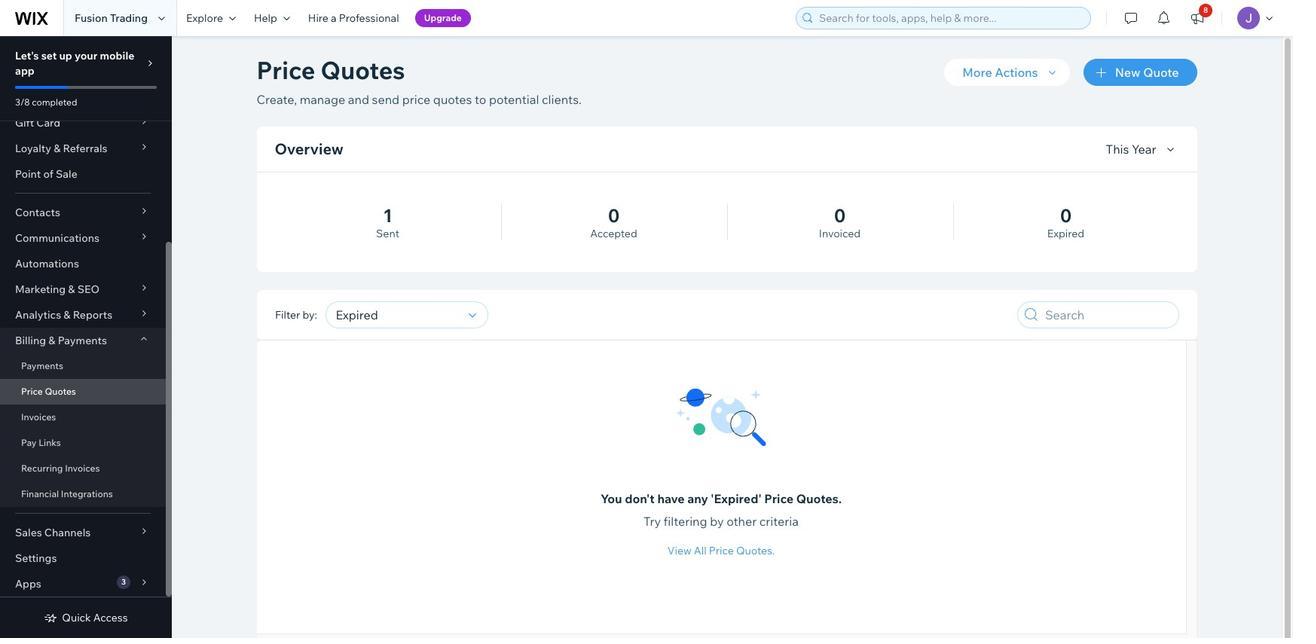Task type: locate. For each thing, give the bounding box(es) containing it.
quotes
[[321, 55, 405, 85], [45, 386, 76, 397]]

price quotes
[[21, 386, 76, 397]]

0 for 0 expired
[[1061, 204, 1072, 227]]

manage
[[300, 92, 345, 107]]

& left the seo
[[68, 283, 75, 296]]

you
[[601, 492, 622, 507]]

help
[[254, 11, 277, 25]]

price
[[257, 55, 315, 85], [21, 386, 43, 397], [765, 492, 794, 507], [709, 544, 734, 558]]

quotes for price quotes
[[45, 386, 76, 397]]

links
[[39, 437, 61, 449]]

1 vertical spatial invoices
[[65, 463, 100, 474]]

sales channels button
[[0, 520, 166, 546]]

quotes down payments link on the bottom of the page
[[45, 386, 76, 397]]

& for billing
[[48, 334, 55, 348]]

accepted
[[591, 227, 638, 241]]

price inside price quotes link
[[21, 386, 43, 397]]

& left reports
[[64, 308, 71, 322]]

all
[[694, 544, 707, 558]]

view all price quotes.
[[668, 544, 775, 558]]

0 horizontal spatial 0
[[608, 204, 620, 227]]

view all price quotes. button
[[668, 544, 775, 558]]

apps
[[15, 578, 41, 591]]

invoices
[[21, 412, 56, 423], [65, 463, 100, 474]]

0 expired
[[1048, 204, 1085, 241]]

recurring invoices link
[[0, 456, 166, 482]]

1 vertical spatial payments
[[21, 360, 63, 372]]

invoices up pay links
[[21, 412, 56, 423]]

0 inside 0 accepted
[[608, 204, 620, 227]]

financial
[[21, 489, 59, 500]]

sidebar element
[[0, 0, 172, 639]]

1 0 from the left
[[608, 204, 620, 227]]

invoices down "pay links" link
[[65, 463, 100, 474]]

price up criteria
[[765, 492, 794, 507]]

0 horizontal spatial quotes
[[45, 386, 76, 397]]

new quote button
[[1084, 59, 1198, 86]]

0 for 0 invoiced
[[835, 204, 846, 227]]

1 horizontal spatial quotes.
[[797, 492, 842, 507]]

recurring
[[21, 463, 63, 474]]

1
[[383, 204, 392, 227]]

quotes up and
[[321, 55, 405, 85]]

& for loyalty
[[54, 142, 61, 155]]

0 horizontal spatial quotes.
[[737, 544, 775, 558]]

this year
[[1106, 142, 1157, 157]]

3/8 completed
[[15, 97, 77, 108]]

of
[[43, 167, 53, 181]]

settings link
[[0, 546, 166, 571]]

0 for 0 accepted
[[608, 204, 620, 227]]

Search for tools, apps, help & more... field
[[815, 8, 1086, 29]]

settings
[[15, 552, 57, 565]]

8 button
[[1181, 0, 1215, 36]]

& right billing
[[48, 334, 55, 348]]

let's
[[15, 49, 39, 63]]

0 vertical spatial payments
[[58, 334, 107, 348]]

quotes inside price quotes create, manage and send price quotes to potential clients.
[[321, 55, 405, 85]]

payments down analytics & reports popup button
[[58, 334, 107, 348]]

up
[[59, 49, 72, 63]]

8
[[1204, 5, 1209, 15]]

Search field
[[1041, 302, 1174, 328]]

more actions
[[963, 65, 1039, 80]]

don't
[[625, 492, 655, 507]]

payments link
[[0, 354, 166, 379]]

set
[[41, 49, 57, 63]]

new quote
[[1116, 65, 1180, 80]]

quotes. up criteria
[[797, 492, 842, 507]]

price inside the 'you don't have any 'expired' price quotes. try filtering by other criteria'
[[765, 492, 794, 507]]

access
[[93, 611, 128, 625]]

explore
[[186, 11, 223, 25]]

quotes for price quotes create, manage and send price quotes to potential clients.
[[321, 55, 405, 85]]

2 horizontal spatial 0
[[1061, 204, 1072, 227]]

year
[[1132, 142, 1157, 157]]

1 vertical spatial quotes
[[45, 386, 76, 397]]

3 0 from the left
[[1061, 204, 1072, 227]]

None field
[[331, 302, 465, 328]]

0 invoiced
[[819, 204, 861, 241]]

price down billing
[[21, 386, 43, 397]]

0 inside 0 invoiced
[[835, 204, 846, 227]]

&
[[54, 142, 61, 155], [68, 283, 75, 296], [64, 308, 71, 322], [48, 334, 55, 348]]

potential
[[489, 92, 539, 107]]

0 vertical spatial quotes.
[[797, 492, 842, 507]]

sale
[[56, 167, 78, 181]]

automations
[[15, 257, 79, 271]]

contacts
[[15, 206, 60, 219]]

1 horizontal spatial 0
[[835, 204, 846, 227]]

payments up price quotes on the bottom left
[[21, 360, 63, 372]]

& inside 'dropdown button'
[[48, 334, 55, 348]]

sales
[[15, 526, 42, 540]]

pay
[[21, 437, 37, 449]]

0 horizontal spatial invoices
[[21, 412, 56, 423]]

price quotes link
[[0, 379, 166, 405]]

& right loyalty
[[54, 142, 61, 155]]

2 0 from the left
[[835, 204, 846, 227]]

more actions button
[[945, 59, 1070, 86]]

to
[[475, 92, 487, 107]]

this
[[1106, 142, 1130, 157]]

billing & payments
[[15, 334, 107, 348]]

0 inside 0 expired
[[1061, 204, 1072, 227]]

filtering
[[664, 514, 708, 529]]

1 vertical spatial quotes.
[[737, 544, 775, 558]]

app
[[15, 64, 35, 78]]

gift
[[15, 116, 34, 130]]

billing & payments button
[[0, 328, 166, 354]]

trading
[[110, 11, 148, 25]]

create,
[[257, 92, 297, 107]]

quotes. down other
[[737, 544, 775, 558]]

analytics & reports
[[15, 308, 112, 322]]

referrals
[[63, 142, 108, 155]]

seo
[[77, 283, 100, 296]]

quotes inside price quotes link
[[45, 386, 76, 397]]

price up create,
[[257, 55, 315, 85]]

3
[[121, 578, 126, 587]]

0 accepted
[[591, 204, 638, 241]]

this year button
[[1106, 140, 1180, 158]]

payments
[[58, 334, 107, 348], [21, 360, 63, 372]]

marketing & seo
[[15, 283, 100, 296]]

quote
[[1144, 65, 1180, 80]]

0 vertical spatial quotes
[[321, 55, 405, 85]]

1 horizontal spatial quotes
[[321, 55, 405, 85]]

0
[[608, 204, 620, 227], [835, 204, 846, 227], [1061, 204, 1072, 227]]

price inside price quotes create, manage and send price quotes to potential clients.
[[257, 55, 315, 85]]

view
[[668, 544, 692, 558]]

clients.
[[542, 92, 582, 107]]

'expired'
[[711, 492, 762, 507]]



Task type: describe. For each thing, give the bounding box(es) containing it.
mobile
[[100, 49, 134, 63]]

help button
[[245, 0, 299, 36]]

pay links
[[21, 437, 61, 449]]

expired
[[1048, 227, 1085, 241]]

you don't have any 'expired' price quotes. try filtering by other criteria
[[601, 492, 842, 529]]

financial integrations link
[[0, 482, 166, 507]]

loyalty & referrals button
[[0, 136, 166, 161]]

billing
[[15, 334, 46, 348]]

payments inside billing & payments 'dropdown button'
[[58, 334, 107, 348]]

marketing
[[15, 283, 66, 296]]

and
[[348, 92, 369, 107]]

1 horizontal spatial invoices
[[65, 463, 100, 474]]

communications button
[[0, 225, 166, 251]]

filter
[[275, 308, 300, 322]]

price right all
[[709, 544, 734, 558]]

gift card button
[[0, 110, 166, 136]]

more
[[963, 65, 993, 80]]

price quotes create, manage and send price quotes to potential clients.
[[257, 55, 582, 107]]

analytics & reports button
[[0, 302, 166, 328]]

card
[[36, 116, 60, 130]]

any
[[688, 492, 708, 507]]

quotes. inside the 'you don't have any 'expired' price quotes. try filtering by other criteria'
[[797, 492, 842, 507]]

financial integrations
[[21, 489, 113, 500]]

channels
[[44, 526, 91, 540]]

your
[[75, 49, 97, 63]]

fusion trading
[[75, 11, 148, 25]]

hire a professional
[[308, 11, 399, 25]]

0 vertical spatial invoices
[[21, 412, 56, 423]]

hire a professional link
[[299, 0, 408, 36]]

reports
[[73, 308, 112, 322]]

fusion
[[75, 11, 108, 25]]

gift card
[[15, 116, 60, 130]]

overview
[[275, 139, 344, 158]]

send
[[372, 92, 400, 107]]

recurring invoices
[[21, 463, 100, 474]]

have
[[658, 492, 685, 507]]

price
[[402, 92, 431, 107]]

& for marketing
[[68, 283, 75, 296]]

integrations
[[61, 489, 113, 500]]

payments inside payments link
[[21, 360, 63, 372]]

point of sale
[[15, 167, 78, 181]]

sales channels
[[15, 526, 91, 540]]

by:
[[302, 308, 317, 322]]

criteria
[[760, 514, 799, 529]]

a
[[331, 11, 337, 25]]

professional
[[339, 11, 399, 25]]

actions
[[995, 65, 1039, 80]]

quick access button
[[44, 611, 128, 625]]

completed
[[32, 97, 77, 108]]

contacts button
[[0, 200, 166, 225]]

quotes
[[433, 92, 472, 107]]

hire
[[308, 11, 329, 25]]

filter by:
[[275, 308, 317, 322]]

pay links link
[[0, 431, 166, 456]]

let's set up your mobile app
[[15, 49, 134, 78]]

point of sale link
[[0, 161, 166, 187]]

other
[[727, 514, 757, 529]]

analytics
[[15, 308, 61, 322]]

upgrade
[[424, 12, 462, 23]]

automations link
[[0, 251, 166, 277]]

point
[[15, 167, 41, 181]]

3/8
[[15, 97, 30, 108]]

& for analytics
[[64, 308, 71, 322]]

sent
[[376, 227, 400, 241]]

by
[[710, 514, 724, 529]]

loyalty
[[15, 142, 51, 155]]

try
[[644, 514, 661, 529]]

communications
[[15, 231, 100, 245]]

marketing & seo button
[[0, 277, 166, 302]]



Task type: vqa. For each thing, say whether or not it's contained in the screenshot.


